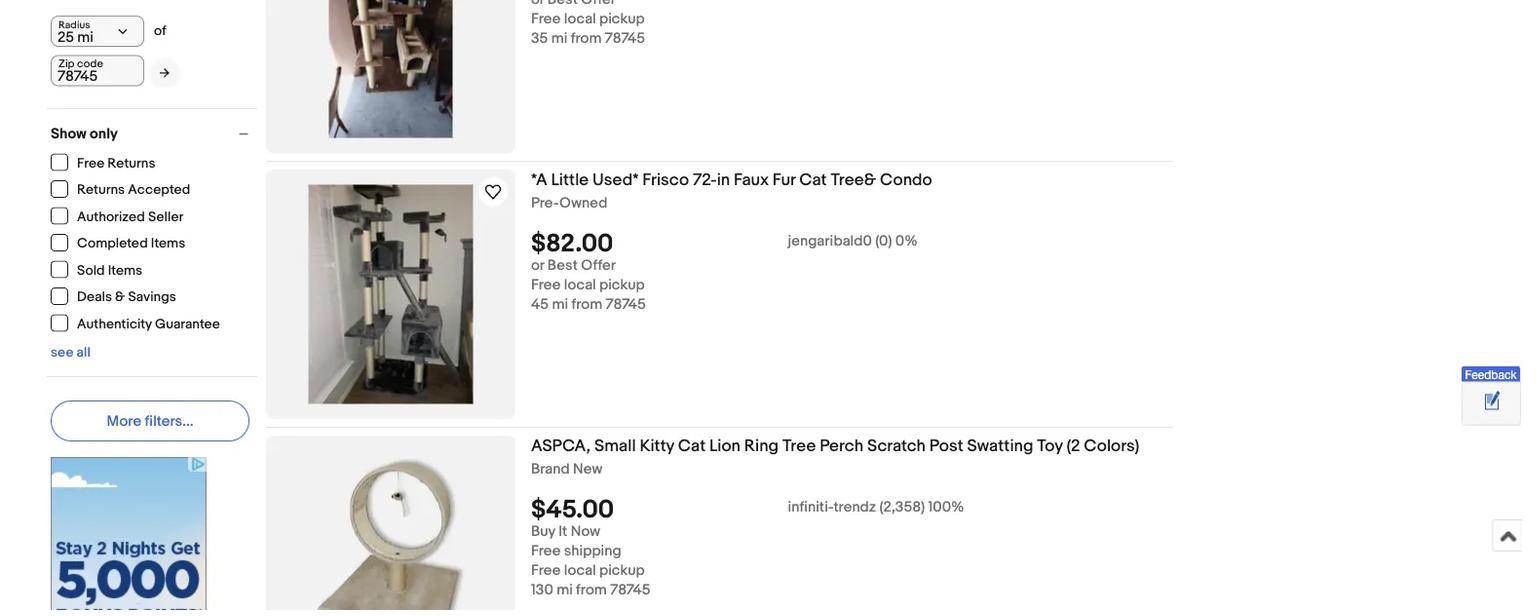 Task type: vqa. For each thing, say whether or not it's contained in the screenshot.
Items associated with Completed Items
yes



Task type: locate. For each thing, give the bounding box(es) containing it.
returns up 'returns accepted'
[[108, 155, 156, 172]]

more filters...
[[107, 412, 193, 430]]

lion
[[710, 436, 741, 456]]

1 pickup from the top
[[600, 10, 645, 28]]

used*
[[593, 170, 639, 190]]

savings
[[128, 289, 176, 306]]

*a little used* frisco 72-in faux fur cat tree& condo image
[[309, 185, 473, 404]]

0 vertical spatial pickup
[[600, 10, 645, 28]]

tree
[[783, 436, 816, 456]]

perch
[[820, 436, 864, 456]]

aspca,
[[531, 436, 591, 456]]

items down seller
[[151, 235, 185, 252]]

0 vertical spatial returns
[[108, 155, 156, 172]]

1 horizontal spatial items
[[151, 235, 185, 252]]

1 vertical spatial returns
[[77, 182, 125, 198]]

shipping
[[564, 543, 622, 560]]

&
[[115, 289, 125, 306]]

filters...
[[145, 412, 193, 430]]

sold items link
[[51, 261, 143, 279]]

2 vertical spatial pickup
[[600, 562, 645, 580]]

1 vertical spatial from
[[572, 296, 603, 314]]

frisco
[[643, 170, 689, 190]]

mi inside infiniti-trendz (2,358) 100% buy it now free shipping free local pickup 130 mi from 78745
[[557, 582, 573, 599]]

free down buy
[[531, 543, 561, 560]]

tree&
[[831, 170, 877, 190]]

0 vertical spatial local
[[564, 10, 596, 28]]

returns
[[108, 155, 156, 172], [77, 182, 125, 198]]

deals & savings link
[[51, 288, 177, 306]]

1 vertical spatial 78745
[[606, 296, 646, 314]]

3 local from the top
[[564, 562, 596, 580]]

jengaribald0 (0) 0% or best offer free local pickup 45 mi from 78745
[[531, 233, 918, 314]]

0 vertical spatial from
[[571, 30, 602, 47]]

aspca, small kitty cat lion ring tree perch scratch post swatting toy (2 colors) heading
[[531, 436, 1140, 456]]

0 horizontal spatial cat
[[678, 436, 706, 456]]

aspca, small kitty cat lion ring tree perch scratch post swatting toy (2 colors) image
[[316, 451, 466, 610]]

returns accepted link
[[51, 180, 191, 198]]

from down shipping
[[576, 582, 607, 599]]

infiniti-
[[788, 499, 834, 516]]

*a little used* frisco 72-in faux fur cat tree& condo link
[[531, 170, 1174, 194]]

0 vertical spatial 78745
[[605, 30, 646, 47]]

mi inside jengaribald0 (0) 0% or best offer free local pickup 45 mi from 78745
[[552, 296, 568, 314]]

2 vertical spatial local
[[564, 562, 596, 580]]

78745 inside free local pickup 35 mi from 78745
[[605, 30, 646, 47]]

2 vertical spatial from
[[576, 582, 607, 599]]

jengaribald0
[[788, 233, 872, 250]]

brand
[[531, 461, 570, 478]]

free inside free local pickup 35 mi from 78745
[[531, 10, 561, 28]]

post
[[930, 436, 964, 456]]

kitty
[[640, 436, 675, 456]]

78745 down offer
[[606, 296, 646, 314]]

free down the show only
[[77, 155, 105, 172]]

local inside jengaribald0 (0) 0% or best offer free local pickup 45 mi from 78745
[[564, 277, 596, 294]]

trendz
[[834, 499, 877, 516]]

0 vertical spatial mi
[[551, 30, 568, 47]]

pickup inside infiniti-trendz (2,358) 100% buy it now free shipping free local pickup 130 mi from 78745
[[600, 562, 645, 580]]

watch *a little used* frisco 72-in faux fur cat tree& condo image
[[482, 180, 505, 204]]

pickup
[[600, 10, 645, 28], [600, 277, 645, 294], [600, 562, 645, 580]]

2 vertical spatial mi
[[557, 582, 573, 599]]

0 vertical spatial cat
[[800, 170, 827, 190]]

78745 inside jengaribald0 (0) 0% or best offer free local pickup 45 mi from 78745
[[606, 296, 646, 314]]

2 local from the top
[[564, 277, 596, 294]]

items inside 'link'
[[108, 262, 142, 279]]

deals
[[77, 289, 112, 306]]

items up deals & savings
[[108, 262, 142, 279]]

more filters... button
[[51, 401, 250, 442]]

free returns link
[[51, 154, 156, 172]]

78745
[[605, 30, 646, 47], [606, 296, 646, 314], [610, 582, 651, 599]]

free up 35
[[531, 10, 561, 28]]

completed items link
[[51, 234, 186, 252]]

completed
[[77, 235, 148, 252]]

45
[[531, 296, 549, 314]]

$82.00
[[531, 229, 614, 259]]

aspca, small kitty cat lion ring tree perch scratch post swatting toy (2 colors) brand new
[[531, 436, 1140, 478]]

items
[[151, 235, 185, 252], [108, 262, 142, 279]]

from
[[571, 30, 602, 47], [572, 296, 603, 314], [576, 582, 607, 599]]

toy
[[1038, 436, 1063, 456]]

78745 down shipping
[[610, 582, 651, 599]]

fur
[[773, 170, 796, 190]]

mi right 35
[[551, 30, 568, 47]]

faux
[[734, 170, 769, 190]]

completed items
[[77, 235, 185, 252]]

78745 right 35
[[605, 30, 646, 47]]

(2
[[1067, 436, 1081, 456]]

35
[[531, 30, 548, 47]]

1 local from the top
[[564, 10, 596, 28]]

1 vertical spatial local
[[564, 277, 596, 294]]

free up 45
[[531, 277, 561, 294]]

mi right 45
[[552, 296, 568, 314]]

1 vertical spatial mi
[[552, 296, 568, 314]]

pickup inside jengaribald0 (0) 0% or best offer free local pickup 45 mi from 78745
[[600, 277, 645, 294]]

aspca, small kitty cat lion ring tree perch scratch post swatting toy (2 colors) link
[[531, 436, 1174, 461]]

1 vertical spatial pickup
[[600, 277, 645, 294]]

or
[[531, 257, 544, 275]]

see
[[51, 344, 74, 361]]

2 pickup from the top
[[600, 277, 645, 294]]

returns down free returns link
[[77, 182, 125, 198]]

sold items
[[77, 262, 142, 279]]

3 pickup from the top
[[600, 562, 645, 580]]

free up 130
[[531, 562, 561, 580]]

local
[[564, 10, 596, 28], [564, 277, 596, 294], [564, 562, 596, 580]]

accepted
[[128, 182, 190, 198]]

free inside free returns link
[[77, 155, 105, 172]]

cat right fur
[[800, 170, 827, 190]]

*a little used* frisco 72-in faux fur cat tree& condo heading
[[531, 170, 933, 190]]

free
[[531, 10, 561, 28], [77, 155, 105, 172], [531, 277, 561, 294], [531, 543, 561, 560], [531, 562, 561, 580]]

mi
[[551, 30, 568, 47], [552, 296, 568, 314], [557, 582, 573, 599]]

1 horizontal spatial cat
[[800, 170, 827, 190]]

cat
[[800, 170, 827, 190], [678, 436, 706, 456]]

from right 35
[[571, 30, 602, 47]]

None text field
[[51, 55, 144, 86]]

owned
[[560, 194, 608, 212]]

1 vertical spatial items
[[108, 262, 142, 279]]

advertisement region
[[51, 457, 207, 610]]

local inside infiniti-trendz (2,358) 100% buy it now free shipping free local pickup 130 mi from 78745
[[564, 562, 596, 580]]

all
[[77, 344, 91, 361]]

0 horizontal spatial items
[[108, 262, 142, 279]]

in
[[717, 170, 730, 190]]

0 vertical spatial items
[[151, 235, 185, 252]]

$45.00
[[531, 495, 614, 526]]

from down offer
[[572, 296, 603, 314]]

guarantee
[[155, 316, 220, 332]]

see all
[[51, 344, 91, 361]]

free returns
[[77, 155, 156, 172]]

cat left lion
[[678, 436, 706, 456]]

1 vertical spatial cat
[[678, 436, 706, 456]]

2 vertical spatial 78745
[[610, 582, 651, 599]]

mi right 130
[[557, 582, 573, 599]]



Task type: describe. For each thing, give the bounding box(es) containing it.
now
[[571, 523, 601, 541]]

pickup inside free local pickup 35 mi from 78745
[[600, 10, 645, 28]]

show only
[[51, 125, 118, 142]]

authenticity guarantee link
[[51, 314, 221, 332]]

of
[[154, 23, 166, 39]]

free local pickup 35 mi from 78745
[[531, 10, 646, 47]]

from inside free local pickup 35 mi from 78745
[[571, 30, 602, 47]]

condo
[[880, 170, 933, 190]]

small
[[595, 436, 636, 456]]

scratch
[[868, 436, 926, 456]]

from inside jengaribald0 (0) 0% or best offer free local pickup 45 mi from 78745
[[572, 296, 603, 314]]

show
[[51, 125, 87, 142]]

see all button
[[51, 344, 91, 361]]

authorized
[[77, 209, 145, 225]]

*a
[[531, 170, 548, 190]]

from inside infiniti-trendz (2,358) 100% buy it now free shipping free local pickup 130 mi from 78745
[[576, 582, 607, 599]]

authorized seller
[[77, 209, 184, 225]]

returns accepted
[[77, 182, 190, 198]]

78745 inside infiniti-trendz (2,358) 100% buy it now free shipping free local pickup 130 mi from 78745
[[610, 582, 651, 599]]

more
[[107, 412, 141, 430]]

authenticity
[[77, 316, 152, 332]]

offer
[[581, 257, 616, 275]]

mi inside free local pickup 35 mi from 78745
[[551, 30, 568, 47]]

show only button
[[51, 125, 257, 142]]

best
[[548, 257, 578, 275]]

infiniti-trendz (2,358) 100% buy it now free shipping free local pickup 130 mi from 78745
[[531, 499, 965, 599]]

colors)
[[1084, 436, 1140, 456]]

deals & savings
[[77, 289, 176, 306]]

pre-
[[531, 194, 560, 212]]

it
[[559, 523, 568, 541]]

*a little used* frisco 72-in faux fur cat tree& condo pre-owned
[[531, 170, 933, 212]]

only
[[90, 125, 118, 142]]

buy
[[531, 523, 556, 541]]

authenticity guarantee
[[77, 316, 220, 332]]

swatting
[[968, 436, 1034, 456]]

seller
[[148, 209, 184, 225]]

cat inside *a little used* frisco 72-in faux fur cat tree& condo pre-owned
[[800, 170, 827, 190]]

sold
[[77, 262, 105, 279]]

feedback
[[1466, 368, 1517, 382]]

130
[[531, 582, 554, 599]]

new
[[573, 461, 603, 478]]

local inside free local pickup 35 mi from 78745
[[564, 10, 596, 28]]

little
[[551, 170, 589, 190]]

apply within filter image
[[160, 67, 170, 79]]

100%
[[929, 499, 965, 516]]

72-
[[693, 170, 717, 190]]

items for sold items
[[108, 262, 142, 279]]

free inside jengaribald0 (0) 0% or best offer free local pickup 45 mi from 78745
[[531, 277, 561, 294]]

items for completed items
[[151, 235, 185, 252]]

ring
[[745, 436, 779, 456]]

(2,358)
[[880, 499, 925, 516]]

authorized seller link
[[51, 207, 185, 225]]

(0)
[[876, 233, 892, 250]]

0%
[[896, 233, 918, 250]]

cat inside the aspca, small kitty cat lion ring tree perch scratch post swatting toy (2 colors) brand new
[[678, 436, 706, 456]]

6' cat tree image
[[329, 0, 453, 138]]



